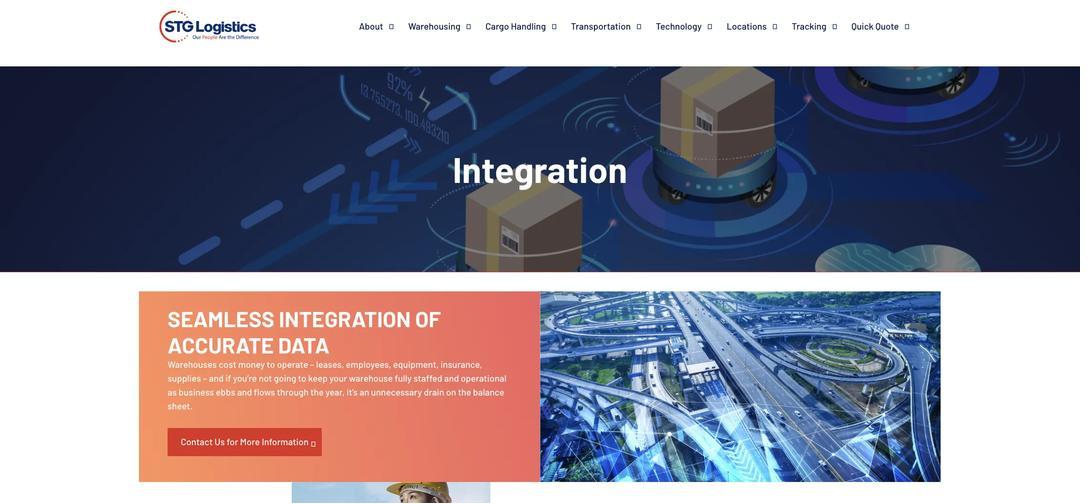 Task type: describe. For each thing, give the bounding box(es) containing it.
if
[[226, 373, 231, 384]]

cargo
[[486, 20, 509, 31]]

locations
[[727, 20, 767, 31]]

0 horizontal spatial to
[[267, 359, 275, 370]]

contact
[[181, 436, 213, 447]]

technology
[[656, 20, 702, 31]]

balance
[[473, 386, 505, 397]]

handling
[[511, 20, 546, 31]]

1 vertical spatial to
[[298, 373, 307, 384]]

your
[[330, 373, 347, 384]]

stg usa image
[[156, 0, 262, 56]]

2 horizontal spatial and
[[444, 373, 459, 384]]

warehouse
[[349, 373, 393, 384]]

supplies
[[168, 373, 201, 384]]

on
[[446, 386, 456, 397]]

employees,
[[346, 359, 392, 370]]

equipment,
[[393, 359, 439, 370]]

information
[[262, 436, 309, 447]]

contact us for more information
[[181, 436, 309, 447]]

2 the from the left
[[458, 386, 471, 397]]

tracking
[[792, 20, 827, 31]]

transportation link
[[571, 20, 656, 32]]

accurate
[[168, 331, 274, 358]]

warehousing
[[408, 20, 461, 31]]

0 horizontal spatial and
[[209, 373, 224, 384]]

an
[[360, 386, 369, 397]]

through
[[277, 386, 309, 397]]



Task type: vqa. For each thing, say whether or not it's contained in the screenshot.
top contact us
no



Task type: locate. For each thing, give the bounding box(es) containing it.
1 vertical spatial integration
[[279, 305, 411, 331]]

staffed
[[414, 373, 443, 384]]

operational
[[461, 373, 507, 384]]

operate
[[277, 359, 308, 370]]

1 vertical spatial –
[[203, 373, 207, 384]]

cargo handling link
[[486, 20, 571, 32]]

fully
[[395, 373, 412, 384]]

insurance,
[[441, 359, 483, 370]]

technology link
[[656, 20, 727, 32]]

to up not
[[267, 359, 275, 370]]

transportation
[[571, 20, 631, 31]]

quick
[[852, 20, 874, 31]]

year,
[[326, 386, 345, 397]]

– up keep at the bottom left of the page
[[310, 359, 314, 370]]

locations link
[[727, 20, 792, 32]]

about link
[[359, 20, 408, 32]]

0 horizontal spatial the
[[311, 386, 324, 397]]

the right on
[[458, 386, 471, 397]]

as
[[168, 386, 177, 397]]

business
[[179, 386, 214, 397]]

1 the from the left
[[311, 386, 324, 397]]

and down the you're
[[237, 386, 252, 397]]

to
[[267, 359, 275, 370], [298, 373, 307, 384]]

contact us for more information link
[[168, 428, 322, 456]]

it's
[[347, 386, 358, 397]]

and
[[209, 373, 224, 384], [444, 373, 459, 384], [237, 386, 252, 397]]

not
[[259, 373, 272, 384]]

of
[[415, 305, 441, 331]]

0 horizontal spatial –
[[203, 373, 207, 384]]

and left if
[[209, 373, 224, 384]]

and up on
[[444, 373, 459, 384]]

sheet.
[[168, 400, 193, 411]]

leases,
[[316, 359, 344, 370]]

cost
[[219, 359, 237, 370]]

1 horizontal spatial and
[[237, 386, 252, 397]]

data
[[278, 331, 330, 358]]

keep
[[308, 373, 328, 384]]

– up business
[[203, 373, 207, 384]]

seamless integration of accurate data warehouses cost money to operate – leases, employees, equipment, insurance, supplies – and if you're not going to keep your warehouse fully staffed and operational as business ebbs and flows through the year, it's an unnecessary drain on the balance sheet.
[[168, 305, 507, 411]]

flows
[[254, 386, 275, 397]]

the down keep at the bottom left of the page
[[311, 386, 324, 397]]

warehouses
[[168, 359, 217, 370]]

quick quote
[[852, 20, 899, 31]]

0 vertical spatial to
[[267, 359, 275, 370]]

the
[[311, 386, 324, 397], [458, 386, 471, 397]]

–
[[310, 359, 314, 370], [203, 373, 207, 384]]

money
[[238, 359, 265, 370]]

0 vertical spatial –
[[310, 359, 314, 370]]

seamless
[[168, 305, 275, 331]]

1 horizontal spatial –
[[310, 359, 314, 370]]

for
[[227, 436, 238, 447]]

tracking link
[[792, 20, 852, 32]]

1 horizontal spatial integration
[[453, 148, 628, 190]]

more
[[240, 436, 260, 447]]

cargo handling
[[486, 20, 546, 31]]

quote
[[876, 20, 899, 31]]

drain
[[424, 386, 445, 397]]

integration
[[453, 148, 628, 190], [279, 305, 411, 331]]

to left keep at the bottom left of the page
[[298, 373, 307, 384]]

going
[[274, 373, 296, 384]]

us
[[215, 436, 225, 447]]

unnecessary
[[371, 386, 422, 397]]

ebbs
[[216, 386, 235, 397]]

quick quote link
[[852, 20, 924, 32]]

warehousing link
[[408, 20, 486, 32]]

1 horizontal spatial to
[[298, 373, 307, 384]]

about
[[359, 20, 383, 31]]

1 horizontal spatial the
[[458, 386, 471, 397]]

0 vertical spatial integration
[[453, 148, 628, 190]]

integration inside seamless integration of accurate data warehouses cost money to operate – leases, employees, equipment, insurance, supplies – and if you're not going to keep your warehouse fully staffed and operational as business ebbs and flows through the year, it's an unnecessary drain on the balance sheet.
[[279, 305, 411, 331]]

0 horizontal spatial integration
[[279, 305, 411, 331]]

you're
[[233, 373, 257, 384]]



